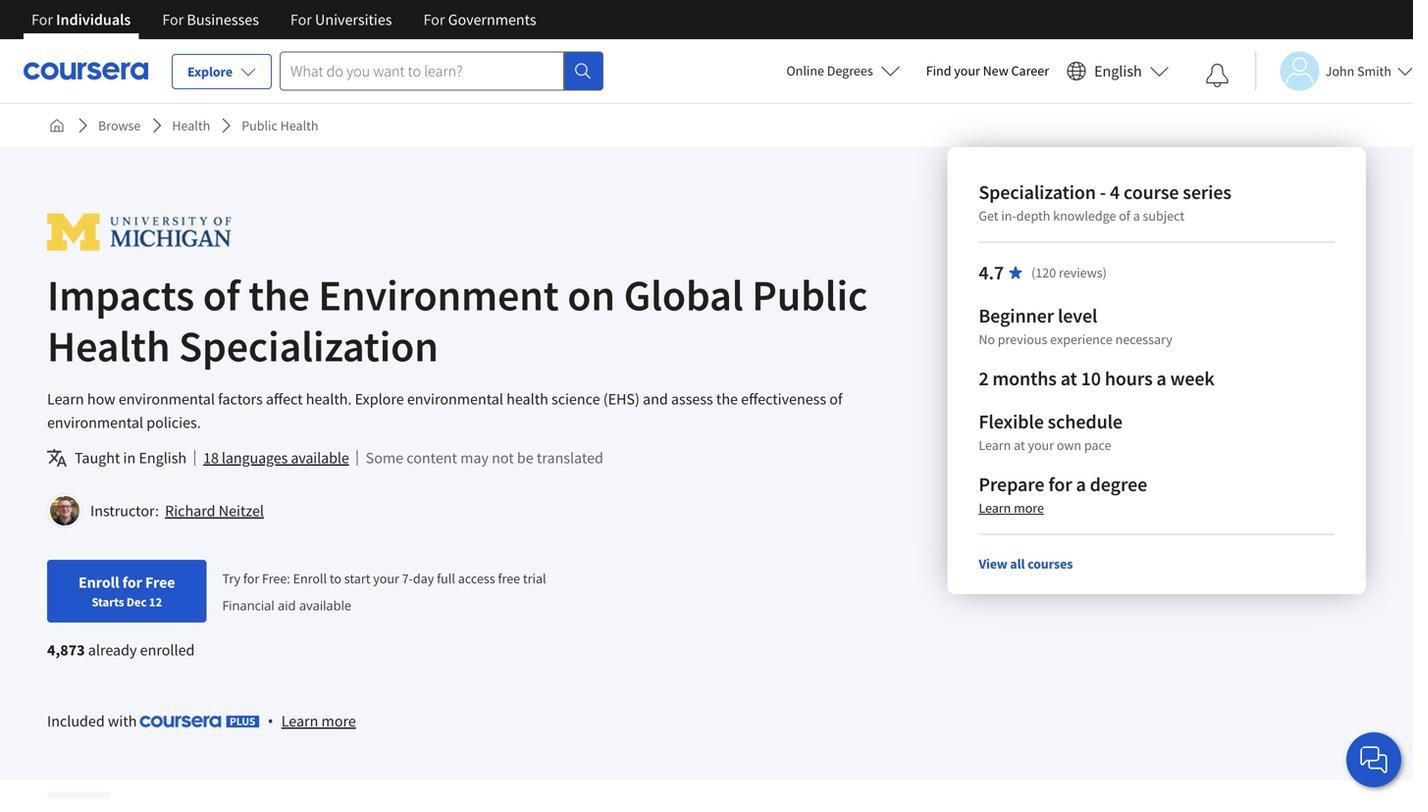 Task type: vqa. For each thing, say whether or not it's contained in the screenshot.
Workshopping to the bottom
no



Task type: locate. For each thing, give the bounding box(es) containing it.
john
[[1326, 62, 1355, 80]]

1 vertical spatial your
[[1028, 437, 1054, 454]]

previous
[[998, 331, 1047, 348]]

learn inside flexible schedule learn at your own pace
[[979, 437, 1011, 454]]

3 for from the left
[[290, 10, 312, 29]]

explore inside explore popup button
[[187, 63, 233, 80]]

learn
[[47, 390, 84, 409], [979, 437, 1011, 454], [979, 500, 1011, 517], [281, 712, 318, 732]]

translated
[[537, 448, 603, 468]]

0 horizontal spatial english
[[139, 448, 187, 468]]

may
[[460, 448, 489, 468]]

for inside try for free: enroll to start your 7-day full access free trial financial aid available
[[243, 570, 259, 588]]

1 horizontal spatial enroll
[[293, 570, 327, 588]]

4,873 already enrolled
[[47, 641, 195, 660]]

in
[[123, 448, 136, 468]]

10
[[1081, 367, 1101, 391]]

enroll
[[293, 570, 327, 588], [79, 573, 119, 593]]

a
[[1133, 207, 1140, 225], [1156, 367, 1167, 391], [1076, 473, 1086, 497]]

0 horizontal spatial specialization
[[179, 319, 438, 373]]

1 vertical spatial at
[[1014, 437, 1025, 454]]

• learn more
[[268, 711, 356, 732]]

•
[[268, 711, 273, 732]]

for for individuals
[[31, 10, 53, 29]]

a left subject
[[1133, 207, 1140, 225]]

languages
[[222, 448, 288, 468]]

2 horizontal spatial health
[[280, 117, 318, 134]]

home image
[[49, 118, 65, 133]]

find your new career
[[926, 62, 1049, 79]]

new
[[983, 62, 1009, 79]]

of
[[1119, 207, 1130, 225], [203, 268, 240, 322], [829, 390, 843, 409]]

0 vertical spatial public
[[242, 117, 278, 134]]

None search field
[[280, 52, 604, 91]]

financial aid available button
[[222, 597, 352, 615]]

a inside prepare for a degree learn more
[[1076, 473, 1086, 497]]

learn inside learn how environmental factors affect health. explore environmental health science (ehs) and assess the effectiveness of environmental policies.
[[47, 390, 84, 409]]

2 for from the left
[[162, 10, 184, 29]]

1 horizontal spatial for
[[243, 570, 259, 588]]

be
[[517, 448, 534, 468]]

explore
[[187, 63, 233, 80], [355, 390, 404, 409]]

0 vertical spatial a
[[1133, 207, 1140, 225]]

1 vertical spatial specialization
[[179, 319, 438, 373]]

a left week
[[1156, 367, 1167, 391]]

beginner
[[979, 304, 1054, 328]]

enroll up starts
[[79, 573, 119, 593]]

available inside button
[[291, 448, 349, 468]]

0 vertical spatial available
[[291, 448, 349, 468]]

assess
[[671, 390, 713, 409]]

your inside 'link'
[[954, 62, 980, 79]]

learn down flexible
[[979, 437, 1011, 454]]

at inside flexible schedule learn at your own pace
[[1014, 437, 1025, 454]]

knowledge
[[1053, 207, 1116, 225]]

more inside prepare for a degree learn more
[[1014, 500, 1044, 517]]

specialization
[[979, 180, 1096, 205], [179, 319, 438, 373]]

0 horizontal spatial explore
[[187, 63, 233, 80]]

1 vertical spatial the
[[716, 390, 738, 409]]

governments
[[448, 10, 536, 29]]

richard neitzel link
[[165, 501, 264, 521]]

banner navigation
[[16, 0, 552, 39]]

instructor: richard neitzel
[[90, 501, 264, 521]]

1 for from the left
[[31, 10, 53, 29]]

2
[[979, 367, 989, 391]]

for for prepare
[[1048, 473, 1072, 497]]

specialization up depth
[[979, 180, 1096, 205]]

1 vertical spatial explore
[[355, 390, 404, 409]]

online degrees
[[786, 62, 873, 79]]

0 vertical spatial specialization
[[979, 180, 1096, 205]]

1 horizontal spatial your
[[954, 62, 980, 79]]

pace
[[1084, 437, 1111, 454]]

view
[[979, 555, 1007, 573]]

schedule
[[1048, 410, 1123, 434]]

public inside impacts of the environment on global public health specialization
[[752, 268, 868, 322]]

1 vertical spatial english
[[139, 448, 187, 468]]

english right in
[[139, 448, 187, 468]]

of inside impacts of the environment on global public health specialization
[[203, 268, 240, 322]]

more
[[1014, 500, 1044, 517], [321, 712, 356, 732]]

1 vertical spatial learn more link
[[281, 710, 356, 734]]

learn how environmental factors affect health. explore environmental health science (ehs) and assess the effectiveness of environmental policies.
[[47, 390, 843, 433]]

learn inside • learn more
[[281, 712, 318, 732]]

smith
[[1357, 62, 1392, 80]]

learn more link down prepare
[[979, 500, 1044, 517]]

browse
[[98, 117, 141, 134]]

subject
[[1143, 207, 1185, 225]]

degrees
[[827, 62, 873, 79]]

your left own at right
[[1028, 437, 1054, 454]]

environment
[[318, 268, 559, 322]]

at down flexible
[[1014, 437, 1025, 454]]

18 languages available button
[[203, 447, 349, 470]]

at left 10
[[1061, 367, 1077, 391]]

for up 'what do you want to learn?' text box
[[423, 10, 445, 29]]

1 horizontal spatial english
[[1094, 61, 1142, 81]]

health
[[172, 117, 210, 134], [280, 117, 318, 134], [47, 319, 170, 373]]

instructor:
[[90, 501, 159, 521]]

1 vertical spatial public
[[752, 268, 868, 322]]

more right •
[[321, 712, 356, 732]]

taught in english
[[75, 448, 187, 468]]

for left individuals
[[31, 10, 53, 29]]

1 horizontal spatial explore
[[355, 390, 404, 409]]

2 months at 10 hours a week
[[979, 367, 1215, 391]]

available down health. on the left of the page
[[291, 448, 349, 468]]

0 horizontal spatial a
[[1076, 473, 1086, 497]]

enroll inside try for free: enroll to start your 7-day full access free trial financial aid available
[[293, 570, 327, 588]]

2 vertical spatial of
[[829, 390, 843, 409]]

0 vertical spatial learn more link
[[979, 500, 1044, 517]]

some content may not be translated
[[366, 448, 603, 468]]

for down own at right
[[1048, 473, 1072, 497]]

0 horizontal spatial the
[[248, 268, 310, 322]]

try for free: enroll to start your 7-day full access free trial financial aid available
[[222, 570, 546, 615]]

content
[[407, 448, 457, 468]]

0 horizontal spatial more
[[321, 712, 356, 732]]

0 vertical spatial explore
[[187, 63, 233, 80]]

for individuals
[[31, 10, 131, 29]]

week
[[1170, 367, 1215, 391]]

1 horizontal spatial the
[[716, 390, 738, 409]]

learn left how at the left
[[47, 390, 84, 409]]

enroll left 'to'
[[293, 570, 327, 588]]

0 vertical spatial of
[[1119, 207, 1130, 225]]

2 horizontal spatial your
[[1028, 437, 1054, 454]]

0 vertical spatial the
[[248, 268, 310, 322]]

specialization up health. on the left of the page
[[179, 319, 438, 373]]

public
[[242, 117, 278, 134], [752, 268, 868, 322]]

explore down for businesses on the top left
[[187, 63, 233, 80]]

for right try at the bottom of the page
[[243, 570, 259, 588]]

for up dec at the bottom of the page
[[122, 573, 142, 593]]

for left businesses
[[162, 10, 184, 29]]

0 vertical spatial your
[[954, 62, 980, 79]]

1 vertical spatial more
[[321, 712, 356, 732]]

0 horizontal spatial learn more link
[[281, 710, 356, 734]]

1 horizontal spatial more
[[1014, 500, 1044, 517]]

your right "find"
[[954, 62, 980, 79]]

0 horizontal spatial enroll
[[79, 573, 119, 593]]

day
[[413, 570, 434, 588]]

1 horizontal spatial learn more link
[[979, 500, 1044, 517]]

for inside enroll for free starts dec 12
[[122, 573, 142, 593]]

0 horizontal spatial for
[[122, 573, 142, 593]]

impacts of the environment on global public health specialization
[[47, 268, 868, 373]]

your left 7-
[[373, 570, 399, 588]]

english right career
[[1094, 61, 1142, 81]]

for
[[1048, 473, 1072, 497], [243, 570, 259, 588], [122, 573, 142, 593]]

prepare
[[979, 473, 1045, 497]]

more down prepare
[[1014, 500, 1044, 517]]

find your new career link
[[916, 59, 1059, 83]]

learn more link right •
[[281, 710, 356, 734]]

flexible schedule learn at your own pace
[[979, 410, 1123, 454]]

factors
[[218, 390, 263, 409]]

specialization inside the specialization - 4 course series get in-depth knowledge of a subject
[[979, 180, 1096, 205]]

2 horizontal spatial of
[[1119, 207, 1130, 225]]

1 horizontal spatial public
[[752, 268, 868, 322]]

What do you want to learn? text field
[[280, 52, 564, 91]]

for left universities
[[290, 10, 312, 29]]

free
[[145, 573, 175, 593]]

learn more link for learn
[[281, 710, 356, 734]]

included with
[[47, 712, 140, 731]]

4 for from the left
[[423, 10, 445, 29]]

4,873
[[47, 641, 85, 660]]

series
[[1183, 180, 1232, 205]]

1 vertical spatial available
[[299, 597, 352, 615]]

policies.
[[146, 413, 201, 433]]

learn right •
[[281, 712, 318, 732]]

no
[[979, 331, 995, 348]]

1 horizontal spatial specialization
[[979, 180, 1096, 205]]

browse link
[[90, 108, 149, 143]]

2 horizontal spatial for
[[1048, 473, 1072, 497]]

affect
[[266, 390, 303, 409]]

for for governments
[[423, 10, 445, 29]]

0 horizontal spatial health
[[47, 319, 170, 373]]

2 vertical spatial your
[[373, 570, 399, 588]]

1 horizontal spatial of
[[829, 390, 843, 409]]

available down 'to'
[[299, 597, 352, 615]]

2 vertical spatial a
[[1076, 473, 1086, 497]]

explore right health. on the left of the page
[[355, 390, 404, 409]]

0 horizontal spatial at
[[1014, 437, 1025, 454]]

available inside try for free: enroll to start your 7-day full access free trial financial aid available
[[299, 597, 352, 615]]

environmental
[[119, 390, 215, 409], [407, 390, 503, 409], [47, 413, 143, 433]]

1 horizontal spatial a
[[1133, 207, 1140, 225]]

enroll for free starts dec 12
[[79, 573, 175, 610]]

0 vertical spatial more
[[1014, 500, 1044, 517]]

months
[[993, 367, 1057, 391]]

0 horizontal spatial of
[[203, 268, 240, 322]]

0 vertical spatial english
[[1094, 61, 1142, 81]]

of inside the specialization - 4 course series get in-depth knowledge of a subject
[[1119, 207, 1130, 225]]

for inside prepare for a degree learn more
[[1048, 473, 1072, 497]]

0 horizontal spatial your
[[373, 570, 399, 588]]

show notifications image
[[1206, 64, 1229, 87]]

not
[[492, 448, 514, 468]]

english
[[1094, 61, 1142, 81], [139, 448, 187, 468]]

a left "degree"
[[1076, 473, 1086, 497]]

businesses
[[187, 10, 259, 29]]

1 vertical spatial of
[[203, 268, 240, 322]]

1 horizontal spatial at
[[1061, 367, 1077, 391]]

university of michigan image
[[47, 210, 231, 254]]

environmental down how at the left
[[47, 413, 143, 433]]

1 vertical spatial a
[[1156, 367, 1167, 391]]

universities
[[315, 10, 392, 29]]

learn down prepare
[[979, 500, 1011, 517]]



Task type: describe. For each thing, give the bounding box(es) containing it.
level
[[1058, 304, 1097, 328]]

of inside learn how environmental factors affect health. explore environmental health science (ehs) and assess the effectiveness of environmental policies.
[[829, 390, 843, 409]]

depth
[[1016, 207, 1050, 225]]

start
[[344, 570, 370, 588]]

richard neitzel image
[[50, 497, 79, 526]]

john smith
[[1326, 62, 1392, 80]]

trial
[[523, 570, 546, 588]]

the inside learn how environmental factors affect health. explore environmental health science (ehs) and assess the effectiveness of environmental policies.
[[716, 390, 738, 409]]

to
[[330, 570, 341, 588]]

reviews)
[[1059, 264, 1107, 282]]

view all courses link
[[979, 555, 1073, 573]]

for governments
[[423, 10, 536, 29]]

for universities
[[290, 10, 392, 29]]

environmental up may
[[407, 390, 503, 409]]

starts
[[92, 595, 124, 610]]

and
[[643, 390, 668, 409]]

all
[[1010, 555, 1025, 573]]

health inside impacts of the environment on global public health specialization
[[47, 319, 170, 373]]

specialization inside impacts of the environment on global public health specialization
[[179, 319, 438, 373]]

career
[[1011, 62, 1049, 79]]

impacts
[[47, 268, 194, 322]]

for businesses
[[162, 10, 259, 29]]

free
[[498, 570, 520, 588]]

global
[[624, 268, 743, 322]]

health link
[[164, 108, 218, 143]]

1 horizontal spatial health
[[172, 117, 210, 134]]

find
[[926, 62, 951, 79]]

hours
[[1105, 367, 1153, 391]]

enrolled
[[140, 641, 195, 660]]

for for universities
[[290, 10, 312, 29]]

more inside • learn more
[[321, 712, 356, 732]]

12
[[149, 595, 162, 610]]

4.7
[[979, 261, 1004, 285]]

18 languages available
[[203, 448, 349, 468]]

science
[[552, 390, 600, 409]]

flexible
[[979, 410, 1044, 434]]

english button
[[1059, 39, 1177, 103]]

try
[[222, 570, 240, 588]]

your inside try for free: enroll to start your 7-day full access free trial financial aid available
[[373, 570, 399, 588]]

in-
[[1001, 207, 1016, 225]]

18
[[203, 448, 219, 468]]

(120
[[1031, 264, 1056, 282]]

explore button
[[172, 54, 272, 89]]

your inside flexible schedule learn at your own pace
[[1028, 437, 1054, 454]]

full
[[437, 570, 455, 588]]

coursera image
[[24, 55, 148, 87]]

for for try
[[243, 570, 259, 588]]

public health
[[242, 117, 318, 134]]

0 vertical spatial at
[[1061, 367, 1077, 391]]

course
[[1124, 180, 1179, 205]]

courses
[[1028, 555, 1073, 573]]

financial
[[222, 597, 274, 615]]

neitzel
[[219, 501, 264, 521]]

for for enroll
[[122, 573, 142, 593]]

health
[[506, 390, 548, 409]]

learn inside prepare for a degree learn more
[[979, 500, 1011, 517]]

environmental up policies.
[[119, 390, 215, 409]]

access
[[458, 570, 495, 588]]

effectiveness
[[741, 390, 826, 409]]

a inside the specialization - 4 course series get in-depth knowledge of a subject
[[1133, 207, 1140, 225]]

learn more link for for
[[979, 500, 1044, 517]]

explore inside learn how environmental factors affect health. explore environmental health science (ehs) and assess the effectiveness of environmental policies.
[[355, 390, 404, 409]]

-
[[1100, 180, 1106, 205]]

experience
[[1050, 331, 1113, 348]]

health.
[[306, 390, 352, 409]]

the inside impacts of the environment on global public health specialization
[[248, 268, 310, 322]]

free:
[[262, 570, 290, 588]]

coursera plus image
[[140, 716, 260, 728]]

for for businesses
[[162, 10, 184, 29]]

own
[[1057, 437, 1082, 454]]

(ehs)
[[603, 390, 640, 409]]

beginner level no previous experience necessary
[[979, 304, 1173, 348]]

chat with us image
[[1358, 745, 1390, 776]]

some
[[366, 448, 403, 468]]

2 horizontal spatial a
[[1156, 367, 1167, 391]]

necessary
[[1115, 331, 1173, 348]]

prepare for a degree learn more
[[979, 473, 1147, 517]]

0 horizontal spatial public
[[242, 117, 278, 134]]

richard
[[165, 501, 215, 521]]

get
[[979, 207, 999, 225]]

included
[[47, 712, 105, 731]]

already
[[88, 641, 137, 660]]

english inside english button
[[1094, 61, 1142, 81]]

public health link
[[234, 108, 326, 143]]

aid
[[278, 597, 296, 615]]

specialization - 4 course series get in-depth knowledge of a subject
[[979, 180, 1232, 225]]

how
[[87, 390, 115, 409]]

on
[[567, 268, 615, 322]]

(120 reviews)
[[1031, 264, 1107, 282]]

degree
[[1090, 473, 1147, 497]]

enroll inside enroll for free starts dec 12
[[79, 573, 119, 593]]



